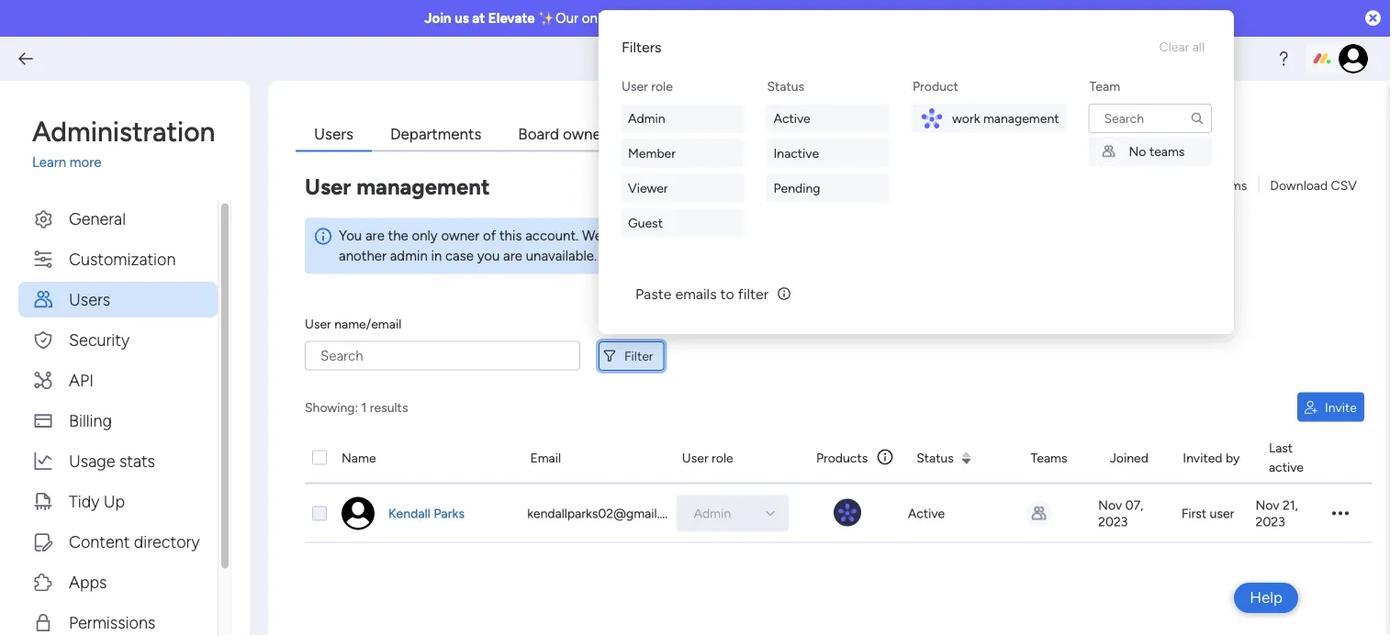 Task type: locate. For each thing, give the bounding box(es) containing it.
more
[[70, 154, 101, 171], [638, 248, 670, 264]]

users link
[[296, 118, 372, 152]]

content directory
[[69, 532, 200, 551]]

1 vertical spatial learn more link
[[600, 248, 670, 264]]

api button
[[18, 362, 218, 398]]

1 horizontal spatial user role
[[682, 450, 733, 466]]

0 vertical spatial kendall parks image
[[1339, 44, 1368, 73]]

admin
[[628, 111, 665, 126], [694, 506, 731, 522]]

None search field
[[1088, 104, 1212, 133]]

teams
[[1149, 144, 1185, 159], [1212, 177, 1247, 193]]

2 nov from the left
[[1256, 498, 1280, 513]]

0 vertical spatial learn
[[32, 154, 66, 171]]

management
[[983, 111, 1059, 126], [356, 174, 490, 200]]

download csv
[[1270, 177, 1357, 193]]

are
[[365, 227, 385, 244], [503, 248, 522, 264]]

user management
[[305, 174, 490, 200]]

you left 'add'
[[658, 227, 681, 244]]

invite button
[[1297, 393, 1364, 422]]

nov inside nov 21, 2023
[[1256, 498, 1280, 513]]

1 horizontal spatial learn
[[600, 248, 634, 264]]

join
[[424, 10, 451, 27]]

0 vertical spatial active
[[774, 111, 811, 126]]

results
[[370, 399, 408, 415]]

filter
[[738, 285, 769, 303]]

billing button
[[18, 403, 218, 438]]

board ownership
[[518, 124, 635, 143]]

0 horizontal spatial active
[[774, 111, 811, 126]]

status
[[767, 79, 804, 94], [917, 450, 954, 466]]

work
[[952, 111, 980, 126]]

you are the only owner of this account. we suggest you add another admin in case you are unavailable.
[[339, 227, 708, 264]]

0 horizontal spatial ownership
[[563, 124, 635, 143]]

1 horizontal spatial more
[[638, 248, 670, 264]]

inactive
[[774, 146, 819, 161]]

1 horizontal spatial ownership
[[766, 124, 838, 143]]

1 horizontal spatial users
[[314, 124, 353, 143]]

1 vertical spatial you
[[477, 248, 500, 264]]

pending button
[[766, 174, 890, 203]]

no
[[1129, 144, 1146, 159]]

learn more link down suggest on the left of page
[[600, 248, 670, 264]]

teams for manage teams
[[1212, 177, 1247, 193]]

0 vertical spatial management
[[983, 111, 1059, 126]]

0 vertical spatial more
[[70, 154, 101, 171]]

1 vertical spatial role
[[712, 450, 733, 466]]

teams inside button
[[1212, 177, 1247, 193]]

filter button
[[599, 342, 664, 371]]

1 horizontal spatial teams
[[1212, 177, 1247, 193]]

1 horizontal spatial are
[[503, 248, 522, 264]]

last active
[[1269, 440, 1304, 475]]

kendall parks image left kendall
[[342, 497, 375, 530]]

ownership up inactive
[[766, 124, 838, 143]]

suggest
[[606, 227, 655, 244]]

0 vertical spatial teams
[[1149, 144, 1185, 159]]

2 row from the top
[[305, 484, 1372, 543]]

us
[[455, 10, 469, 27]]

2 2023 from the left
[[1256, 514, 1285, 530]]

1 nov from the left
[[1098, 498, 1122, 513]]

2023 for 21,
[[1256, 514, 1285, 530]]

1 horizontal spatial status
[[917, 450, 954, 466]]

ownership
[[563, 124, 635, 143], [766, 124, 838, 143]]

1 vertical spatial users
[[69, 289, 110, 309]]

0 vertical spatial you
[[658, 227, 681, 244]]

tidy up button
[[18, 483, 218, 519]]

no teams
[[1129, 144, 1185, 159]]

Search text field
[[305, 341, 580, 370]]

invite
[[1325, 399, 1357, 415]]

are down this
[[503, 248, 522, 264]]

join us at elevate ✨ our online conference hits screens dec 14th
[[424, 10, 828, 27]]

kendall parks image right help icon
[[1339, 44, 1368, 73]]

joined
[[1110, 450, 1149, 466]]

0 vertical spatial admin
[[628, 111, 665, 126]]

directory
[[134, 532, 200, 551]]

1 horizontal spatial 2023
[[1256, 514, 1285, 530]]

2023 for 07,
[[1098, 514, 1128, 530]]

0 horizontal spatial more
[[70, 154, 101, 171]]

learn more link down the administration
[[32, 152, 231, 173]]

row containing last active
[[305, 433, 1372, 484]]

more down the administration
[[70, 154, 101, 171]]

name
[[342, 450, 376, 466]]

management inside work management button
[[983, 111, 1059, 126]]

0 horizontal spatial learn
[[32, 154, 66, 171]]

paste emails to filter
[[635, 285, 769, 303]]

1 ownership from the left
[[563, 124, 635, 143]]

name/email
[[334, 316, 401, 332]]

2023 inside nov 07, 2023
[[1098, 514, 1128, 530]]

work management button
[[912, 104, 1066, 133]]

0 horizontal spatial user role
[[622, 79, 673, 94]]

paste
[[635, 285, 672, 303]]

1 vertical spatial teams
[[1212, 177, 1247, 193]]

2023
[[1098, 514, 1128, 530], [1256, 514, 1285, 530]]

2 ownership from the left
[[766, 124, 838, 143]]

users up security
[[69, 289, 110, 309]]

no teams button
[[1088, 137, 1212, 166]]

1 vertical spatial status
[[917, 450, 954, 466]]

1 horizontal spatial you
[[658, 227, 681, 244]]

learn down the administration
[[32, 154, 66, 171]]

learn inside administration learn more
[[32, 154, 66, 171]]

tidy
[[69, 491, 99, 511]]

first
[[1182, 506, 1207, 522]]

teams right no
[[1149, 144, 1185, 159]]

row containing nov 07, 2023
[[305, 484, 1372, 543]]

0 horizontal spatial teams
[[1149, 144, 1185, 159]]

back to workspace image
[[17, 50, 35, 68]]

1 vertical spatial management
[[356, 174, 490, 200]]

1 vertical spatial kendall parks image
[[342, 497, 375, 530]]

1 vertical spatial admin
[[694, 506, 731, 522]]

1 horizontal spatial learn more link
[[600, 248, 670, 264]]

1 horizontal spatial management
[[983, 111, 1059, 126]]

guest
[[628, 215, 663, 231]]

0 vertical spatial users
[[314, 124, 353, 143]]

are left the
[[365, 227, 385, 244]]

unavailable.
[[526, 248, 597, 264]]

nov left the 21,
[[1256, 498, 1280, 513]]

paste emails to filter button
[[621, 275, 807, 312]]

grid
[[305, 433, 1372, 617]]

management up only in the top left of the page
[[356, 174, 490, 200]]

1 horizontal spatial nov
[[1256, 498, 1280, 513]]

2023 inside nov 21, 2023
[[1256, 514, 1285, 530]]

1 vertical spatial are
[[503, 248, 522, 264]]

dec
[[773, 10, 798, 27]]

user role
[[622, 79, 673, 94], [682, 450, 733, 466]]

help image
[[1274, 50, 1293, 68]]

0 horizontal spatial are
[[365, 227, 385, 244]]

1 row from the top
[[305, 433, 1372, 484]]

0 horizontal spatial you
[[477, 248, 500, 264]]

1 vertical spatial user role
[[682, 450, 733, 466]]

teams
[[1031, 450, 1067, 466]]

learn more
[[600, 248, 670, 264]]

0 vertical spatial learn more link
[[32, 152, 231, 173]]

security
[[69, 330, 130, 349]]

more inside administration learn more
[[70, 154, 101, 171]]

0 vertical spatial role
[[651, 79, 673, 94]]

2023 down the 21,
[[1256, 514, 1285, 530]]

customization
[[69, 249, 176, 269]]

more down suggest on the left of page
[[638, 248, 670, 264]]

register now →
[[846, 10, 944, 27]]

0 horizontal spatial management
[[356, 174, 490, 200]]

manage teams
[[1163, 177, 1247, 193]]

0 vertical spatial status
[[767, 79, 804, 94]]

the
[[388, 227, 408, 244]]

v2 ellipsis image
[[1332, 505, 1349, 522]]

active
[[774, 111, 811, 126], [908, 506, 945, 522]]

content directory button
[[18, 524, 218, 560]]

0 horizontal spatial admin
[[628, 111, 665, 126]]

register now → link
[[846, 10, 944, 27]]

0 horizontal spatial 2023
[[1098, 514, 1128, 530]]

2023 down 07,
[[1098, 514, 1128, 530]]

you down of
[[477, 248, 500, 264]]

elevate
[[488, 10, 535, 27]]

1 horizontal spatial active
[[908, 506, 945, 522]]

0 horizontal spatial users
[[69, 289, 110, 309]]

0 horizontal spatial nov
[[1098, 498, 1122, 513]]

1 horizontal spatial admin
[[694, 506, 731, 522]]

admin button
[[621, 104, 744, 133]]

ownership up member
[[563, 124, 635, 143]]

management right work
[[983, 111, 1059, 126]]

1 vertical spatial learn
[[600, 248, 634, 264]]

billing
[[69, 410, 112, 430]]

nov left 07,
[[1098, 498, 1122, 513]]

nov inside nov 07, 2023
[[1098, 498, 1122, 513]]

row
[[305, 433, 1372, 484], [305, 484, 1372, 543]]

management for work management
[[983, 111, 1059, 126]]

kendall parks image
[[1339, 44, 1368, 73], [342, 497, 375, 530]]

0 horizontal spatial role
[[651, 79, 673, 94]]

customization button
[[18, 241, 218, 277]]

1 2023 from the left
[[1098, 514, 1128, 530]]

14th
[[801, 10, 828, 27]]

learn down suggest on the left of page
[[600, 248, 634, 264]]

1 horizontal spatial kendall parks image
[[1339, 44, 1368, 73]]

invited
[[1183, 450, 1223, 466]]

in
[[431, 248, 442, 264]]

0 horizontal spatial learn more link
[[32, 152, 231, 173]]

0 vertical spatial are
[[365, 227, 385, 244]]

users button
[[18, 281, 218, 317]]

email
[[530, 450, 561, 466]]

invited by
[[1183, 450, 1240, 466]]

teams inside button
[[1149, 144, 1185, 159]]

showing:
[[305, 399, 358, 415]]

usage
[[69, 451, 115, 471]]

0 vertical spatial user role
[[622, 79, 673, 94]]

users up user management
[[314, 124, 353, 143]]

security button
[[18, 322, 218, 358]]

teams right manage
[[1212, 177, 1247, 193]]



Task type: describe. For each thing, give the bounding box(es) containing it.
stats
[[119, 451, 155, 471]]

1 horizontal spatial role
[[712, 450, 733, 466]]

download
[[1270, 177, 1328, 193]]

active
[[1269, 460, 1304, 475]]

v2 surface invite image
[[1305, 401, 1318, 414]]

this
[[499, 227, 522, 244]]

member
[[628, 146, 676, 161]]

teams for no teams
[[1149, 144, 1185, 159]]

departments
[[390, 124, 481, 143]]

1 vertical spatial more
[[638, 248, 670, 264]]

case
[[445, 248, 474, 264]]

first user
[[1182, 506, 1234, 522]]

clear
[[1159, 39, 1189, 55]]

nov for nov 21, 2023
[[1256, 498, 1280, 513]]

users inside button
[[69, 289, 110, 309]]

viewer button
[[621, 174, 744, 203]]

1 vertical spatial active
[[908, 506, 945, 522]]

automations ownership link
[[654, 118, 857, 152]]

nov 07, 2023
[[1098, 498, 1143, 530]]

kendallparks02@gmail.com
[[527, 506, 685, 522]]

inactive button
[[766, 139, 890, 168]]

Search search field
[[1088, 104, 1212, 133]]

✨
[[538, 10, 552, 27]]

you
[[339, 227, 362, 244]]

general
[[69, 208, 126, 228]]

admin
[[390, 248, 428, 264]]

active button
[[766, 104, 890, 133]]

hits
[[696, 10, 719, 27]]

api
[[69, 370, 94, 390]]

help button
[[1234, 583, 1298, 613]]

1
[[361, 399, 367, 415]]

of
[[483, 227, 496, 244]]

user role inside grid
[[682, 450, 733, 466]]

only
[[412, 227, 438, 244]]

account.
[[525, 227, 579, 244]]

kendall parks link
[[386, 505, 467, 523]]

apps button
[[18, 564, 218, 600]]

tidy up
[[69, 491, 125, 511]]

owner
[[441, 227, 480, 244]]

at
[[472, 10, 485, 27]]

admin inside button
[[628, 111, 665, 126]]

showing: 1 results
[[305, 399, 408, 415]]

0 horizontal spatial kendall parks image
[[342, 497, 375, 530]]

automations ownership
[[672, 124, 838, 143]]

automations
[[672, 124, 762, 143]]

permissions button
[[18, 605, 218, 635]]

all
[[1192, 39, 1205, 55]]

grid containing last active
[[305, 433, 1372, 617]]

filter
[[624, 348, 653, 364]]

csv
[[1331, 177, 1357, 193]]

manage teams button
[[1156, 170, 1254, 200]]

administration
[[32, 115, 215, 148]]

parks
[[434, 506, 465, 522]]

clear all
[[1159, 39, 1205, 55]]

active inside button
[[774, 111, 811, 126]]

download csv button
[[1263, 170, 1364, 200]]

pending
[[774, 180, 820, 196]]

general button
[[18, 201, 218, 236]]

administration learn more
[[32, 115, 215, 171]]

online
[[582, 10, 619, 27]]

last
[[1269, 440, 1293, 456]]

add or edit team image
[[1025, 500, 1052, 527]]

member button
[[621, 139, 744, 168]]

ownership for automations ownership
[[766, 124, 838, 143]]

apps
[[69, 572, 107, 592]]

departments link
[[372, 118, 500, 152]]

search image
[[1190, 111, 1205, 126]]

user name/email
[[305, 316, 401, 332]]

board ownership link
[[500, 118, 654, 152]]

kendall parks
[[388, 506, 465, 522]]

by
[[1226, 450, 1240, 466]]

help
[[1250, 589, 1283, 607]]

nov for nov 07, 2023
[[1098, 498, 1122, 513]]

content
[[69, 532, 130, 551]]

0 horizontal spatial status
[[767, 79, 804, 94]]

viewer
[[628, 180, 668, 196]]

team
[[1089, 79, 1120, 94]]

work management
[[952, 111, 1059, 126]]

filters
[[622, 38, 662, 56]]

21,
[[1283, 498, 1298, 513]]

ownership for board ownership
[[563, 124, 635, 143]]

management for user management
[[356, 174, 490, 200]]

nov 21, 2023
[[1256, 498, 1298, 530]]

usage stats
[[69, 451, 155, 471]]

permissions
[[69, 612, 155, 632]]

emails
[[675, 285, 717, 303]]



Task type: vqa. For each thing, say whether or not it's contained in the screenshot.
Add to favorites icon
no



